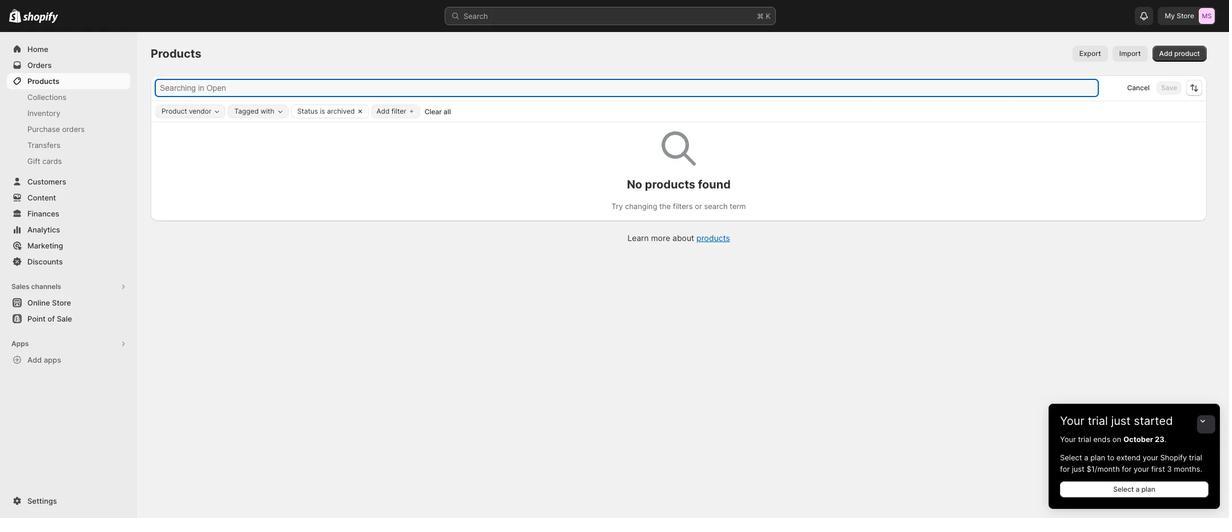 Task type: vqa. For each thing, say whether or not it's contained in the screenshot.
Online Store icon
no



Task type: locate. For each thing, give the bounding box(es) containing it.
for left $1/month
[[1061, 464, 1070, 473]]

1 vertical spatial store
[[52, 298, 71, 307]]

search
[[704, 202, 728, 211]]

analytics link
[[7, 222, 130, 238]]

my store image
[[1199, 8, 1215, 24]]

content
[[27, 193, 56, 202]]

a down select a plan to extend your shopify trial for just $1/month for your first 3 months.
[[1136, 485, 1140, 493]]

purchase
[[27, 125, 60, 134]]

select down select a plan to extend your shopify trial for just $1/month for your first 3 months.
[[1114, 485, 1134, 493]]

just inside select a plan to extend your shopify trial for just $1/month for your first 3 months.
[[1072, 464, 1085, 473]]

1 horizontal spatial add
[[377, 107, 390, 115]]

no products found
[[627, 178, 731, 191]]

2 vertical spatial trial
[[1190, 453, 1203, 462]]

point of sale
[[27, 314, 72, 323]]

sales
[[11, 282, 29, 291]]

discounts link
[[7, 254, 130, 270]]

add inside "dropdown button"
[[377, 107, 390, 115]]

product vendor
[[162, 107, 212, 115]]

products link
[[7, 73, 130, 89]]

1 horizontal spatial store
[[1177, 11, 1195, 20]]

select for select a plan to extend your shopify trial for just $1/month for your first 3 months.
[[1061, 453, 1083, 462]]

marketing link
[[7, 238, 130, 254]]

0 vertical spatial plan
[[1091, 453, 1106, 462]]

Searching in Open field
[[156, 81, 1098, 95]]

your inside 'dropdown button'
[[1061, 414, 1085, 428]]

your
[[1143, 453, 1159, 462], [1134, 464, 1150, 473]]

1 horizontal spatial a
[[1136, 485, 1140, 493]]

clear all button
[[420, 105, 456, 119]]

of
[[48, 314, 55, 323]]

discounts
[[27, 257, 63, 266]]

0 horizontal spatial just
[[1072, 464, 1085, 473]]

products up the
[[645, 178, 696, 191]]

trial inside select a plan to extend your shopify trial for just $1/month for your first 3 months.
[[1190, 453, 1203, 462]]

plan inside select a plan to extend your shopify trial for just $1/month for your first 3 months.
[[1091, 453, 1106, 462]]

first
[[1152, 464, 1166, 473]]

0 vertical spatial store
[[1177, 11, 1195, 20]]

0 vertical spatial a
[[1085, 453, 1089, 462]]

products
[[645, 178, 696, 191], [697, 233, 730, 243]]

1 vertical spatial a
[[1136, 485, 1140, 493]]

0 horizontal spatial for
[[1061, 464, 1070, 473]]

home link
[[7, 41, 130, 57]]

more
[[651, 233, 671, 243]]

trial for ends
[[1079, 435, 1092, 444]]

trial left ends
[[1079, 435, 1092, 444]]

add left apps
[[27, 355, 42, 364]]

trial up ends
[[1088, 414, 1109, 428]]

products
[[151, 47, 201, 61], [27, 77, 59, 86]]

your
[[1061, 414, 1085, 428], [1061, 435, 1076, 444]]

add left product
[[1160, 49, 1173, 58]]

your for your trial just started
[[1061, 414, 1085, 428]]

your trial ends on october 23 .
[[1061, 435, 1167, 444]]

home
[[27, 45, 48, 54]]

product vendor button
[[156, 105, 225, 118]]

1 vertical spatial just
[[1072, 464, 1085, 473]]

add inside button
[[27, 355, 42, 364]]

sale
[[57, 314, 72, 323]]

0 vertical spatial your
[[1061, 414, 1085, 428]]

status is archived button
[[292, 105, 355, 118]]

october
[[1124, 435, 1154, 444]]

point of sale link
[[7, 311, 130, 327]]

0 vertical spatial products
[[151, 47, 201, 61]]

store right my
[[1177, 11, 1195, 20]]

filter
[[392, 107, 406, 115]]

cancel
[[1128, 83, 1150, 92]]

add for add filter
[[377, 107, 390, 115]]

plan
[[1091, 453, 1106, 462], [1142, 485, 1156, 493]]

a
[[1085, 453, 1089, 462], [1136, 485, 1140, 493]]

select inside select a plan to extend your shopify trial for just $1/month for your first 3 months.
[[1061, 453, 1083, 462]]

select a plan link
[[1061, 481, 1209, 497]]

term
[[730, 202, 746, 211]]

inventory
[[27, 109, 60, 118]]

plan down first
[[1142, 485, 1156, 493]]

is
[[320, 107, 325, 115]]

shopify image
[[9, 9, 21, 23]]

1 vertical spatial add
[[377, 107, 390, 115]]

.
[[1165, 435, 1167, 444]]

add product
[[1160, 49, 1201, 58]]

add left filter
[[377, 107, 390, 115]]

try
[[612, 202, 623, 211]]

1 your from the top
[[1061, 414, 1085, 428]]

learn
[[628, 233, 649, 243]]

1 for from the left
[[1061, 464, 1070, 473]]

trial inside 'dropdown button'
[[1088, 414, 1109, 428]]

0 horizontal spatial store
[[52, 298, 71, 307]]

your up your trial ends on october 23 . in the right bottom of the page
[[1061, 414, 1085, 428]]

learn more about products
[[628, 233, 730, 243]]

1 horizontal spatial for
[[1122, 464, 1132, 473]]

products right about
[[697, 233, 730, 243]]

a up $1/month
[[1085, 453, 1089, 462]]

customers
[[27, 177, 66, 186]]

1 vertical spatial plan
[[1142, 485, 1156, 493]]

store inside online store link
[[52, 298, 71, 307]]

about
[[673, 233, 695, 243]]

1 vertical spatial products
[[27, 77, 59, 86]]

1 horizontal spatial select
[[1114, 485, 1134, 493]]

1 horizontal spatial just
[[1112, 414, 1131, 428]]

0 vertical spatial select
[[1061, 453, 1083, 462]]

import
[[1120, 49, 1141, 58]]

orders
[[62, 125, 85, 134]]

sales channels button
[[7, 279, 130, 295]]

plan for select a plan to extend your shopify trial for just $1/month for your first 3 months.
[[1091, 453, 1106, 462]]

extend
[[1117, 453, 1141, 462]]

archived
[[327, 107, 355, 115]]

2 horizontal spatial add
[[1160, 49, 1173, 58]]

just left $1/month
[[1072, 464, 1085, 473]]

select
[[1061, 453, 1083, 462], [1114, 485, 1134, 493]]

select left 'to'
[[1061, 453, 1083, 462]]

purchase orders
[[27, 125, 85, 134]]

1 vertical spatial products
[[697, 233, 730, 243]]

your up first
[[1143, 453, 1159, 462]]

0 vertical spatial just
[[1112, 414, 1131, 428]]

1 horizontal spatial plan
[[1142, 485, 1156, 493]]

just up on
[[1112, 414, 1131, 428]]

1 horizontal spatial products
[[697, 233, 730, 243]]

plan for select a plan
[[1142, 485, 1156, 493]]

point of sale button
[[0, 311, 137, 327]]

settings
[[27, 496, 57, 505]]

product
[[162, 107, 187, 115]]

0 horizontal spatial products
[[645, 178, 696, 191]]

a for select a plan to extend your shopify trial for just $1/month for your first 3 months.
[[1085, 453, 1089, 462]]

products link
[[697, 233, 730, 243]]

store up sale
[[52, 298, 71, 307]]

your left ends
[[1061, 435, 1076, 444]]

1 vertical spatial your
[[1061, 435, 1076, 444]]

sales channels
[[11, 282, 61, 291]]

add for add apps
[[27, 355, 42, 364]]

2 your from the top
[[1061, 435, 1076, 444]]

0 horizontal spatial select
[[1061, 453, 1083, 462]]

0 vertical spatial add
[[1160, 49, 1173, 58]]

the
[[660, 202, 671, 211]]

0 horizontal spatial products
[[27, 77, 59, 86]]

select a plan to extend your shopify trial for just $1/month for your first 3 months.
[[1061, 453, 1203, 473]]

0 vertical spatial your
[[1143, 453, 1159, 462]]

2 vertical spatial add
[[27, 355, 42, 364]]

trial up months.
[[1190, 453, 1203, 462]]

0 horizontal spatial add
[[27, 355, 42, 364]]

0 horizontal spatial plan
[[1091, 453, 1106, 462]]

0 horizontal spatial a
[[1085, 453, 1089, 462]]

1 vertical spatial select
[[1114, 485, 1134, 493]]

plan up $1/month
[[1091, 453, 1106, 462]]

k
[[766, 11, 771, 21]]

my
[[1165, 11, 1175, 20]]

trial
[[1088, 414, 1109, 428], [1079, 435, 1092, 444], [1190, 453, 1203, 462]]

your left first
[[1134, 464, 1150, 473]]

for down extend
[[1122, 464, 1132, 473]]

store for my store
[[1177, 11, 1195, 20]]

0 vertical spatial trial
[[1088, 414, 1109, 428]]

apps
[[11, 339, 29, 348]]

just
[[1112, 414, 1131, 428], [1072, 464, 1085, 473]]

add product link
[[1153, 46, 1207, 62]]

with
[[261, 107, 275, 115]]

a inside select a plan to extend your shopify trial for just $1/month for your first 3 months.
[[1085, 453, 1089, 462]]

shopify image
[[23, 12, 58, 23]]

1 vertical spatial trial
[[1079, 435, 1092, 444]]



Task type: describe. For each thing, give the bounding box(es) containing it.
to
[[1108, 453, 1115, 462]]

export button
[[1073, 46, 1108, 62]]

tagged with
[[234, 107, 275, 115]]

all
[[444, 107, 451, 116]]

vendor
[[189, 107, 212, 115]]

add for add product
[[1160, 49, 1173, 58]]

transfers
[[27, 141, 60, 150]]

3
[[1168, 464, 1172, 473]]

2 for from the left
[[1122, 464, 1132, 473]]

content link
[[7, 190, 130, 206]]

empty search results image
[[662, 131, 696, 166]]

export
[[1080, 49, 1102, 58]]

orders link
[[7, 57, 130, 73]]

add filter
[[377, 107, 406, 115]]

your for your trial ends on october 23 .
[[1061, 435, 1076, 444]]

add apps
[[27, 355, 61, 364]]

months.
[[1175, 464, 1203, 473]]

collections
[[27, 93, 66, 102]]

started
[[1134, 414, 1173, 428]]

product
[[1175, 49, 1201, 58]]

select a plan
[[1114, 485, 1156, 493]]

store for online store
[[52, 298, 71, 307]]

settings link
[[7, 493, 130, 509]]

your trial just started button
[[1049, 404, 1221, 428]]

a for select a plan
[[1136, 485, 1140, 493]]

transfers link
[[7, 137, 130, 153]]

inventory link
[[7, 105, 130, 121]]

cancel button
[[1123, 81, 1155, 95]]

apps button
[[7, 336, 130, 352]]

1 horizontal spatial products
[[151, 47, 201, 61]]

add filter button
[[372, 105, 420, 118]]

$1/month
[[1087, 464, 1120, 473]]

clear all
[[425, 107, 451, 116]]

marketing
[[27, 241, 63, 250]]

import button
[[1113, 46, 1148, 62]]

trial for just
[[1088, 414, 1109, 428]]

orders
[[27, 61, 52, 70]]

try changing the filters or search term
[[612, 202, 746, 211]]

⌘
[[757, 11, 764, 21]]

finances link
[[7, 206, 130, 222]]

found
[[698, 178, 731, 191]]

search
[[464, 11, 488, 21]]

analytics
[[27, 225, 60, 234]]

tagged with button
[[229, 105, 288, 118]]

just inside 'dropdown button'
[[1112, 414, 1131, 428]]

your trial just started element
[[1049, 434, 1221, 509]]

your trial just started
[[1061, 414, 1173, 428]]

apps
[[44, 355, 61, 364]]

channels
[[31, 282, 61, 291]]

online store link
[[7, 295, 130, 311]]

cards
[[42, 156, 62, 166]]

shopify
[[1161, 453, 1188, 462]]

collections link
[[7, 89, 130, 105]]

23
[[1155, 435, 1165, 444]]

gift cards link
[[7, 153, 130, 169]]

gift
[[27, 156, 40, 166]]

status
[[297, 107, 318, 115]]

gift cards
[[27, 156, 62, 166]]

point
[[27, 314, 46, 323]]

my store
[[1165, 11, 1195, 20]]

⌘ k
[[757, 11, 771, 21]]

clear
[[425, 107, 442, 116]]

or
[[695, 202, 702, 211]]

1 vertical spatial your
[[1134, 464, 1150, 473]]

customers link
[[7, 174, 130, 190]]

on
[[1113, 435, 1122, 444]]

filters
[[673, 202, 693, 211]]

purchase orders link
[[7, 121, 130, 137]]

0 vertical spatial products
[[645, 178, 696, 191]]

finances
[[27, 209, 59, 218]]

ends
[[1094, 435, 1111, 444]]

online store button
[[0, 295, 137, 311]]

online store
[[27, 298, 71, 307]]

changing
[[625, 202, 658, 211]]

select for select a plan
[[1114, 485, 1134, 493]]



